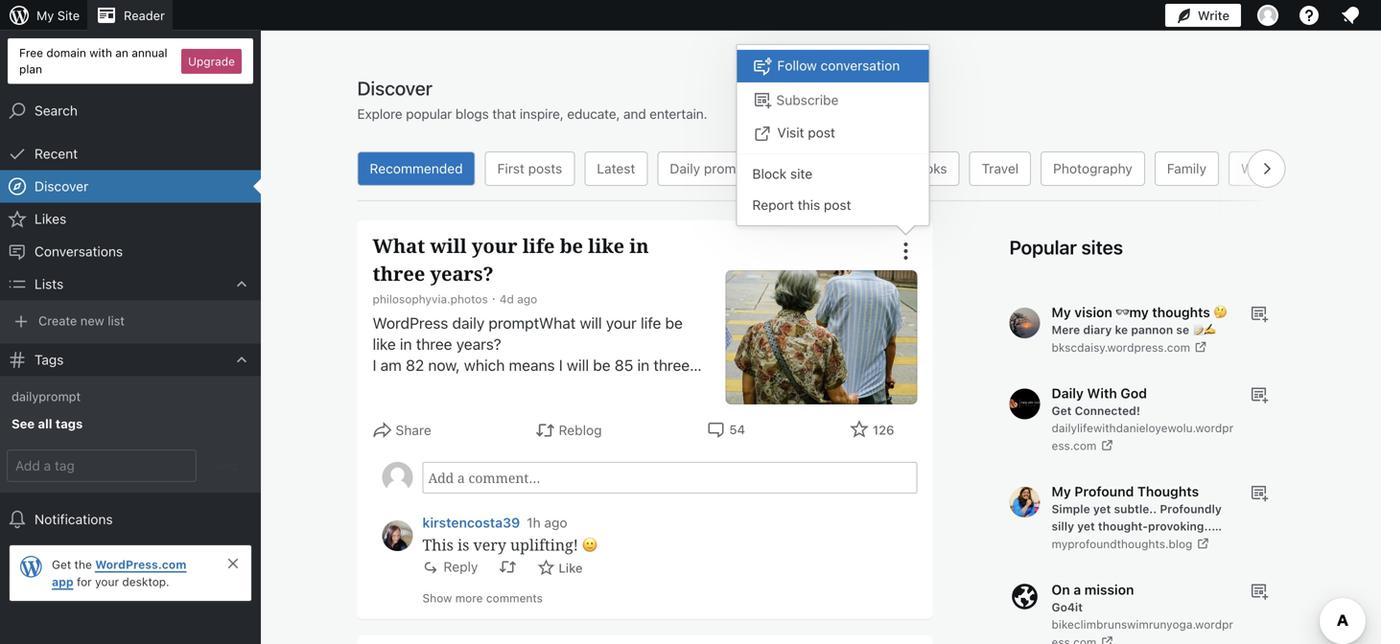 Task type: locate. For each thing, give the bounding box(es) containing it.
domain
[[46, 46, 86, 59]]

strength.so
[[579, 525, 660, 543]]

diary
[[1083, 323, 1112, 337]]

1 horizontal spatial care?
[[509, 399, 547, 417]]

1 ess.com from the top
[[1052, 439, 1097, 453]]

keyboard_arrow_down image for lists
[[232, 275, 251, 294]]

posts
[[528, 161, 562, 176]]

daily inside radio
[[670, 161, 700, 176]]

three
[[373, 260, 425, 287], [416, 335, 452, 353], [654, 356, 690, 375], [487, 420, 523, 438]]

my for vision
[[1052, 305, 1071, 320]]

discover inside discover explore popular blogs that inspire, educate, and entertain.
[[357, 77, 433, 99]]

0 vertical spatial years?
[[430, 260, 494, 287]]

years? up which
[[456, 335, 501, 353]]

2 horizontal spatial is
[[599, 483, 610, 501]]

kirstencosta39 link
[[423, 513, 520, 533]]

post right this
[[824, 197, 851, 213]]

82
[[406, 356, 424, 375]]

2 keyboard_arrow_down image from the top
[[232, 351, 251, 370]]

1 horizontal spatial get
[[1052, 404, 1072, 418]]

kirstencosta39 1h ago
[[423, 515, 567, 531]]

get inside daily with god get connected!
[[1052, 404, 1072, 418]]

1 vertical spatial your
[[606, 314, 637, 332]]

follow conversation
[[777, 58, 900, 73]]

thoughts
[[1138, 484, 1199, 500]]

search
[[35, 103, 78, 119]]

uplifting!
[[510, 535, 578, 555]]

the up "for your desktop."
[[74, 558, 92, 572]]

keyboard_arrow_down image
[[232, 275, 251, 294], [232, 351, 251, 370]]

block
[[753, 166, 787, 182]]

3 subscribe image from the top
[[1249, 582, 1269, 601]]

discover down recent
[[35, 179, 88, 194]]

0 vertical spatial daily
[[670, 161, 700, 176]]

2 vertical spatial life
[[397, 441, 418, 459]]

1 vertical spatial subscribe image
[[1249, 483, 1269, 503]]

group
[[382, 462, 917, 494]]

1 vertical spatial ago
[[544, 515, 567, 531]]

ess.com
[[1052, 439, 1097, 453], [1052, 636, 1097, 645]]

0 vertical spatial ess.com
[[1052, 439, 1097, 453]]

i down who
[[501, 399, 505, 417]]

subscribe image for my profound thoughts
[[1249, 483, 1269, 503]]

i
[[373, 356, 376, 375], [559, 356, 563, 375], [683, 377, 687, 396], [501, 399, 505, 417], [573, 420, 577, 438], [399, 546, 403, 564]]

for inside what will your life be like in three years? philosophyvia.photos · 4d ago wordpress daily promptwhat will your life be like in three years? i am 82 now, which means i will be 85 in three years. but then, who cares? and why should i care? who should i care? who should care for me? after these three years, i wish to continue my life with my better half. my better half is with me, thank god. as you can see in the image above, she is holding back my shirt, providing me with much comfort, support, and mental strength.so what will i be like?futuremy imaginationmessagemy advice
[[672, 399, 691, 417]]

your up 85
[[606, 314, 637, 332]]

dailylifewithdanieloyewolu.wordpr ess.com link
[[1052, 422, 1234, 453]]

1 horizontal spatial daily
[[1052, 386, 1084, 401]]

1 horizontal spatial your
[[472, 233, 518, 259]]

0 vertical spatial post
[[808, 125, 835, 141]]

2 care? from the left
[[509, 399, 547, 417]]

in
[[629, 233, 649, 259], [400, 335, 412, 353], [637, 356, 650, 375], [430, 483, 443, 501]]

family
[[1167, 161, 1207, 176]]

0 vertical spatial for
[[672, 399, 691, 417]]

my inside my vision 👓my thoughts 🤔 mere diary ke pannon se 📝✍️
[[1052, 305, 1071, 320]]

0 horizontal spatial who
[[414, 399, 447, 417]]

means
[[509, 356, 555, 375]]

bkscdaisy.wordpress.com link
[[1052, 341, 1208, 354]]

0 vertical spatial get
[[1052, 404, 1072, 418]]

back
[[373, 504, 406, 522]]

1h
[[527, 515, 541, 531]]

0 vertical spatial life
[[523, 233, 555, 259]]

i left am
[[373, 356, 376, 375]]

1 vertical spatial keyboard_arrow_down image
[[232, 351, 251, 370]]

my down me?
[[373, 441, 393, 459]]

1 horizontal spatial better
[[480, 441, 522, 459]]

life down 'share'
[[397, 441, 418, 459]]

comments
[[486, 592, 543, 605]]

subscribe image for on a mission
[[1249, 582, 1269, 601]]

is up 'reply' on the left of page
[[458, 535, 469, 555]]

very
[[473, 535, 506, 555]]

Add a tag text field
[[8, 451, 196, 482]]

profoundly
[[1160, 503, 1222, 516]]

my up can at the left bottom
[[373, 462, 394, 480]]

in right 85
[[637, 356, 650, 375]]

care?
[[373, 399, 410, 417], [509, 399, 547, 417]]

0 horizontal spatial better
[[398, 462, 440, 480]]

0 horizontal spatial life
[[397, 441, 418, 459]]

dailyprompt
[[12, 390, 81, 404]]

like down latest option
[[588, 233, 624, 259]]

my down see
[[410, 504, 431, 522]]

1 vertical spatial better
[[398, 462, 440, 480]]

me,
[[522, 462, 548, 480]]

2 vertical spatial your
[[95, 576, 119, 589]]

my inside what will your life be like in three years? philosophyvia.photos · 4d ago wordpress daily promptwhat will your life be like in three years? i am 82 now, which means i will be 85 in three years. but then, who cares? and why should i care? who should i care? who should care for me? after these three years, i wish to continue my life with my better half. my better half is with me, thank god. as you can see in the image above, she is holding back my shirt, providing me with much comfort, support, and mental strength.so what will i be like?futuremy imaginationmessagemy advice
[[373, 462, 394, 480]]

add button
[[203, 451, 249, 482]]

i down comfort,
[[399, 546, 403, 564]]

life up care
[[641, 314, 661, 332]]

above,
[[519, 483, 566, 501]]

annual
[[132, 46, 167, 59]]

keyboard_arrow_down image inside lists link
[[232, 275, 251, 294]]

my
[[373, 441, 393, 459], [455, 441, 476, 459], [410, 504, 431, 522]]

thoughts
[[1152, 305, 1210, 320]]

support,
[[436, 525, 494, 543]]

the inside what will your life be like in three years? philosophyvia.photos · 4d ago wordpress daily promptwhat will your life be like in three years? i am 82 now, which means i will be 85 in three years. but then, who cares? and why should i care? who should i care? who should care for me? after these three years, i wish to continue my life with my better half. my better half is with me, thank god. as you can see in the image above, she is holding back my shirt, providing me with much comfort, support, and mental strength.so what will i be like?futuremy imaginationmessagemy advice
[[447, 483, 469, 501]]

ess.com inside bikeclimbrunswimrunyoga.wordpr ess.com
[[1052, 636, 1097, 645]]

is right she
[[599, 483, 610, 501]]

2 subscribe image from the top
[[1249, 483, 1269, 503]]

ago right 4d
[[517, 293, 537, 306]]

popular
[[406, 106, 452, 122]]

she
[[570, 483, 595, 501]]

get up app
[[52, 558, 71, 572]]

my up mere
[[1052, 305, 1071, 320]]

1 subscribe image from the top
[[1249, 304, 1269, 323]]

who down but
[[414, 399, 447, 417]]

0 horizontal spatial care?
[[373, 399, 410, 417]]

connected!
[[1075, 404, 1140, 418]]

will up advice
[[373, 546, 395, 564]]

add
[[215, 459, 238, 473]]

your up ·
[[472, 233, 518, 259]]

care? down cares?
[[509, 399, 547, 417]]

my up simple
[[1052, 484, 1071, 500]]

on a mission link
[[1052, 582, 1134, 598]]

but
[[418, 377, 442, 396]]

discover up explore
[[357, 77, 433, 99]]

1 horizontal spatial the
[[447, 483, 469, 501]]

see all tags link
[[0, 410, 261, 439]]

conversations link
[[0, 236, 261, 268]]

Latest radio
[[584, 152, 648, 186]]

better
[[480, 441, 522, 459], [398, 462, 440, 480]]

0 vertical spatial your
[[472, 233, 518, 259]]

0 vertical spatial is
[[474, 462, 485, 480]]

report this post
[[753, 197, 851, 213]]

1 vertical spatial daily
[[1052, 386, 1084, 401]]

0 vertical spatial subscribe image
[[1249, 304, 1269, 323]]

2 vertical spatial subscribe image
[[1249, 582, 1269, 601]]

my down "these"
[[455, 441, 476, 459]]

1 vertical spatial ess.com
[[1052, 636, 1097, 645]]

my vision 👓my thoughts 🤔 mere diary ke pannon se 📝✍️
[[1052, 305, 1227, 337]]

for down get the
[[77, 576, 92, 589]]

ess.com inside dailylifewithdanieloyewolu.wordpr ess.com
[[1052, 439, 1097, 453]]

0 vertical spatial the
[[447, 483, 469, 501]]

1 vertical spatial is
[[599, 483, 610, 501]]

three up 'now,'
[[416, 335, 452, 353]]

📝✍️
[[1193, 323, 1216, 337]]

be
[[560, 233, 583, 259], [665, 314, 683, 332], [593, 356, 611, 375], [407, 546, 424, 564]]

1h ago link
[[527, 515, 567, 531]]

1 who from the left
[[414, 399, 447, 417]]

yet down profound
[[1093, 503, 1111, 516]]

is
[[474, 462, 485, 480], [599, 483, 610, 501], [458, 535, 469, 555]]

block site
[[753, 166, 813, 182]]

help image
[[1298, 4, 1321, 27]]

first posts
[[497, 161, 562, 176]]

1 vertical spatial the
[[74, 558, 92, 572]]

daily left "with"
[[1052, 386, 1084, 401]]

get down "daily with god" 'link'
[[1052, 404, 1072, 418]]

0 horizontal spatial daily
[[670, 161, 700, 176]]

post inside button
[[824, 197, 851, 213]]

what
[[373, 233, 425, 259]]

life..
[[1104, 537, 1129, 551]]

0 vertical spatial keyboard_arrow_down image
[[232, 275, 251, 294]]

0 horizontal spatial get
[[52, 558, 71, 572]]

option group
[[353, 152, 1303, 186]]

0 horizontal spatial discover
[[35, 179, 88, 194]]

1 horizontal spatial life
[[523, 233, 555, 259]]

i left wish
[[573, 420, 577, 438]]

126 button
[[850, 420, 894, 442]]

like up am
[[373, 335, 396, 353]]

my left site
[[36, 8, 54, 23]]

tooltip
[[727, 44, 930, 236]]

ess.com down go4it
[[1052, 636, 1097, 645]]

popular sites
[[1010, 236, 1123, 259]]

54
[[729, 423, 745, 437]]

image
[[473, 483, 515, 501]]

subscribe image
[[1249, 304, 1269, 323], [1249, 483, 1269, 503], [1249, 582, 1269, 601]]

2 vertical spatial is
[[458, 535, 469, 555]]

with left an
[[89, 46, 112, 59]]

three up care
[[654, 356, 690, 375]]

philosophyvia.photos
[[373, 293, 488, 306]]

with up the image on the left bottom of page
[[489, 462, 518, 480]]

my inside "link"
[[36, 8, 54, 23]]

years? up ·
[[430, 260, 494, 287]]

better left half.
[[480, 441, 522, 459]]

three down what
[[373, 260, 425, 287]]

care? down the years. at the left bottom of the page
[[373, 399, 410, 417]]

write
[[1198, 8, 1230, 23]]

dismiss image
[[225, 556, 241, 572]]

site
[[790, 166, 813, 182]]

as
[[632, 462, 650, 480]]

1 horizontal spatial who
[[551, 399, 583, 417]]

my profile image
[[1258, 5, 1279, 26]]

1 vertical spatial life
[[641, 314, 661, 332]]

0 horizontal spatial the
[[74, 558, 92, 572]]

1 keyboard_arrow_down image from the top
[[232, 275, 251, 294]]

photography
[[1053, 161, 1133, 176]]

2 ess.com from the top
[[1052, 636, 1097, 645]]

1 vertical spatial get
[[52, 558, 71, 572]]

with inside 'free domain with an annual plan'
[[89, 46, 112, 59]]

better up see
[[398, 462, 440, 480]]

life up 4d ago link
[[523, 233, 555, 259]]

free domain with an annual plan
[[19, 46, 167, 76]]

0 vertical spatial ago
[[517, 293, 537, 306]]

0 horizontal spatial ago
[[517, 293, 537, 306]]

reader link
[[87, 0, 173, 31]]

1 horizontal spatial for
[[672, 399, 691, 417]]

0 vertical spatial discover
[[357, 77, 433, 99]]

daily for daily prompts
[[670, 161, 700, 176]]

ess.com down connected!
[[1052, 439, 1097, 453]]

1 vertical spatial discover
[[35, 179, 88, 194]]

mental
[[528, 525, 575, 543]]

1 vertical spatial like
[[373, 335, 396, 353]]

0 horizontal spatial your
[[95, 576, 119, 589]]

·
[[492, 290, 496, 306]]

my site link
[[0, 0, 87, 31]]

0 vertical spatial like
[[588, 233, 624, 259]]

for up continue
[[672, 399, 691, 417]]

keyboard_arrow_down image inside the tags link
[[232, 351, 251, 370]]

1 horizontal spatial discover
[[357, 77, 433, 99]]

should down then,
[[451, 399, 497, 417]]

will
[[430, 233, 467, 259], [580, 314, 602, 332], [567, 356, 589, 375], [373, 546, 395, 564]]

yet up the up
[[1077, 520, 1095, 533]]

with
[[89, 46, 112, 59], [422, 441, 451, 459], [489, 462, 518, 480], [569, 504, 598, 522]]

None radio
[[843, 152, 887, 186]]

is right the half on the left bottom of page
[[474, 462, 485, 480]]

ke
[[1115, 323, 1128, 337]]

0 vertical spatial better
[[480, 441, 522, 459]]

kirstencosta39
[[423, 515, 520, 531]]

daily
[[670, 161, 700, 176], [1052, 386, 1084, 401]]

post
[[808, 125, 835, 141], [824, 197, 851, 213]]

1 horizontal spatial is
[[474, 462, 485, 480]]

share button
[[373, 420, 431, 441]]

show more comments button
[[423, 586, 543, 611]]

First posts radio
[[485, 152, 575, 186]]

should up care
[[632, 377, 679, 396]]

2 who from the left
[[551, 399, 583, 417]]

who up reblog button
[[551, 399, 583, 417]]

upgrade button
[[181, 49, 242, 74]]

more
[[455, 592, 483, 605]]

with down after
[[422, 441, 451, 459]]

daily left the prompts
[[670, 161, 700, 176]]

0 horizontal spatial for
[[77, 576, 92, 589]]

list
[[108, 314, 125, 328]]

on a mission go4it
[[1052, 582, 1134, 614]]

your down get the
[[95, 576, 119, 589]]

thank
[[552, 462, 591, 480]]

1 vertical spatial post
[[824, 197, 851, 213]]

be down posts
[[560, 233, 583, 259]]

the down the half on the left bottom of page
[[447, 483, 469, 501]]

ago right 1h
[[544, 515, 567, 531]]

much
[[602, 504, 640, 522]]

upgrade
[[188, 54, 235, 68]]

daily inside daily with god get connected!
[[1052, 386, 1084, 401]]

daily with god get connected!
[[1052, 386, 1147, 418]]

post right visit
[[808, 125, 835, 141]]

reblog image
[[499, 559, 516, 576]]

turn this comment into its own post button
[[499, 559, 516, 576]]

menu
[[737, 45, 929, 225]]

Add a comment… text field
[[423, 462, 917, 494]]

my inside the my profound thoughts simple yet subtle.. profoundly silly yet thought-provoking.. sums up life..
[[1052, 484, 1071, 500]]

god
[[1121, 386, 1147, 401]]



Task type: describe. For each thing, give the bounding box(es) containing it.
thought-
[[1098, 520, 1148, 533]]

1 care? from the left
[[373, 399, 410, 417]]

this
[[798, 197, 820, 213]]

reblog button
[[536, 420, 602, 441]]

discover for discover
[[35, 179, 88, 194]]

cares?
[[519, 377, 564, 396]]

and
[[568, 377, 596, 396]]

should down why
[[587, 399, 633, 417]]

daily
[[452, 314, 485, 332]]

and entertain.
[[623, 106, 707, 122]]

will right what
[[430, 233, 467, 259]]

my site
[[36, 8, 80, 23]]

be down comfort,
[[407, 546, 424, 564]]

latest
[[597, 161, 635, 176]]

Travel radio
[[969, 152, 1031, 186]]

post inside button
[[808, 125, 835, 141]]

0 horizontal spatial like
[[373, 335, 396, 353]]

books
[[909, 161, 947, 176]]

blogs
[[455, 106, 489, 122]]

bikeclimbrunswimrunyoga.wordpr
[[1052, 618, 1234, 632]]

providing
[[474, 504, 539, 522]]

god.
[[595, 462, 628, 480]]

see all tags
[[12, 417, 83, 431]]

wish
[[581, 420, 612, 438]]

visit post
[[777, 125, 835, 141]]

go4it
[[1052, 601, 1083, 614]]

Food radio
[[778, 152, 834, 186]]

daily with god link
[[1052, 386, 1147, 401]]

create new list
[[38, 314, 125, 328]]

sums
[[1052, 537, 1083, 551]]

bikeclimbrunswimrunyoga.wordpr ess.com
[[1052, 618, 1234, 645]]

ess.com for on
[[1052, 636, 1097, 645]]

simple
[[1052, 503, 1090, 516]]

with down she
[[569, 504, 598, 522]]

visit
[[777, 125, 804, 141]]

silly
[[1052, 520, 1074, 533]]

0 vertical spatial yet
[[1093, 503, 1111, 516]]

discover link
[[0, 170, 261, 203]]

now,
[[428, 356, 460, 375]]

will up and
[[567, 356, 589, 375]]

bikeclimbrunswimrunyoga.wordpr ess.com link
[[1052, 618, 1234, 645]]

discover for discover explore popular blogs that inspire, educate, and entertain.
[[357, 77, 433, 99]]

my for profound
[[1052, 484, 1071, 500]]

site
[[57, 8, 80, 23]]

my vision 👓my thoughts 🤔 link
[[1052, 305, 1227, 320]]

imaginationmessagemy
[[529, 546, 693, 564]]

for your desktop.
[[73, 576, 169, 589]]

holding
[[614, 483, 665, 501]]

a
[[1074, 582, 1081, 598]]

block site button
[[737, 158, 929, 189]]

reader
[[124, 8, 165, 23]]

menu containing follow conversation
[[737, 45, 929, 225]]

my for site
[[36, 8, 54, 23]]

writing
[[1241, 161, 1285, 176]]

my profound thoughts link
[[1052, 484, 1199, 500]]

mere
[[1052, 323, 1080, 337]]

lists
[[35, 276, 63, 292]]

subtle..
[[1114, 503, 1157, 516]]

toggle menu image
[[894, 240, 917, 263]]

daily for daily with god get connected!
[[1052, 386, 1084, 401]]

4d ago link
[[500, 293, 537, 306]]

with
[[1087, 386, 1117, 401]]

🙂
[[582, 535, 598, 555]]

inspire,
[[520, 106, 564, 122]]

1 horizontal spatial ago
[[544, 515, 567, 531]]

write link
[[1165, 0, 1241, 31]]

bkscdaisy.wordpress.com
[[1052, 341, 1190, 354]]

Photography radio
[[1041, 152, 1145, 186]]

0 horizontal spatial my
[[373, 441, 393, 459]]

what
[[664, 525, 698, 543]]

in down wordpress
[[400, 335, 412, 353]]

2 horizontal spatial life
[[641, 314, 661, 332]]

subscribe image
[[1249, 385, 1269, 404]]

half.
[[526, 441, 555, 459]]

up
[[1086, 537, 1101, 551]]

1 horizontal spatial like
[[588, 233, 624, 259]]

why
[[600, 377, 628, 396]]

bob builder image
[[382, 462, 413, 493]]

notifications link
[[0, 504, 261, 536]]

years.
[[373, 377, 414, 396]]

Family radio
[[1155, 152, 1219, 186]]

2 horizontal spatial my
[[455, 441, 476, 459]]

likes link
[[0, 203, 261, 236]]

be left 85
[[593, 356, 611, 375]]

provoking..
[[1148, 520, 1212, 533]]

recommended
[[370, 161, 463, 176]]

tooltip containing follow conversation
[[727, 44, 930, 236]]

reblog
[[559, 423, 602, 438]]

recent
[[35, 146, 78, 162]]

126
[[873, 423, 894, 437]]

Daily prompts radio
[[657, 152, 768, 186]]

i up cares?
[[559, 356, 563, 375]]

Books radio
[[897, 152, 960, 186]]

comfort,
[[373, 525, 432, 543]]

shirt,
[[435, 504, 470, 522]]

myprofoundthoughts.blog link
[[1052, 537, 1210, 551]]

option group containing recommended
[[353, 152, 1303, 186]]

in right see
[[430, 483, 443, 501]]

manage your notifications image
[[1339, 4, 1362, 27]]

food
[[790, 161, 821, 176]]

kirstencosta39 image
[[382, 521, 413, 552]]

am
[[380, 356, 402, 375]]

dailylifewithdanieloyewolu.wordpr
[[1052, 422, 1234, 435]]

subscribe image for my vision 👓my thoughts 🤔
[[1249, 304, 1269, 323]]

ago inside what will your life be like in three years? philosophyvia.photos · 4d ago wordpress daily promptwhat will your life be like in three years? i am 82 now, which means i will be 85 in three years. but then, who cares? and why should i care? who should i care? who should care for me? after these three years, i wish to continue my life with my better half. my better half is with me, thank god. as you can see in the image above, she is holding back my shirt, providing me with much comfort, support, and mental strength.so what will i be like?futuremy imaginationmessagemy advice
[[517, 293, 537, 306]]

1 vertical spatial years?
[[456, 335, 501, 353]]

1 vertical spatial for
[[77, 576, 92, 589]]

three right "these"
[[487, 420, 523, 438]]

add group
[[0, 447, 261, 485]]

🤔
[[1214, 305, 1227, 320]]

to
[[616, 420, 630, 438]]

report
[[753, 197, 794, 213]]

2 horizontal spatial your
[[606, 314, 637, 332]]

follow
[[777, 58, 817, 73]]

who
[[486, 377, 515, 396]]

prompts
[[704, 161, 756, 176]]

you
[[654, 462, 679, 480]]

lists link
[[0, 268, 261, 301]]

0 horizontal spatial is
[[458, 535, 469, 555]]

ess.com for daily
[[1052, 439, 1097, 453]]

Writing radio
[[1229, 152, 1298, 186]]

these
[[444, 420, 483, 438]]

will right promptwhat
[[580, 314, 602, 332]]

me
[[543, 504, 565, 522]]

keyboard_arrow_down image for tags
[[232, 351, 251, 370]]

1 vertical spatial yet
[[1077, 520, 1095, 533]]

Recommended radio
[[357, 152, 475, 186]]

profound
[[1075, 484, 1134, 500]]

in down latest option
[[629, 233, 649, 259]]

what will your life be like in three years? link
[[373, 232, 703, 288]]

i up continue
[[683, 377, 687, 396]]

1 horizontal spatial my
[[410, 504, 431, 522]]

which
[[464, 356, 505, 375]]

be up care
[[665, 314, 683, 332]]

years,
[[527, 420, 569, 438]]

philosophyvia.photos link
[[373, 293, 488, 306]]

discover explore popular blogs that inspire, educate, and entertain.
[[357, 77, 707, 122]]

me?
[[373, 420, 402, 438]]



Task type: vqa. For each thing, say whether or not it's contained in the screenshot.
Recommended resources
no



